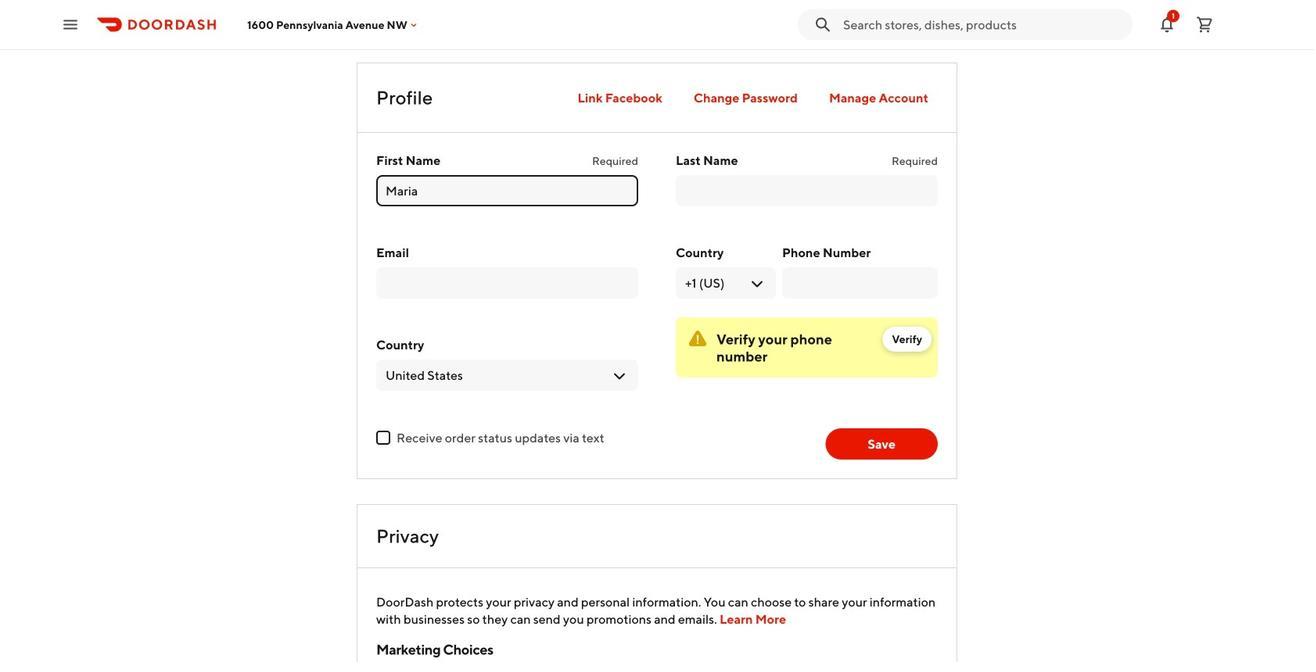 Task type: locate. For each thing, give the bounding box(es) containing it.
status
[[676, 318, 938, 378]]

open menu image
[[61, 15, 80, 34]]

None text field
[[386, 182, 629, 199]]

None checkbox
[[376, 431, 390, 445]]



Task type: vqa. For each thing, say whether or not it's contained in the screenshot.
liked
no



Task type: describe. For each thing, give the bounding box(es) containing it.
notification bell image
[[1158, 15, 1176, 34]]

Store search: begin typing to search for stores available on DoorDash text field
[[843, 16, 1123, 33]]

0 items, open order cart image
[[1195, 15, 1214, 34]]



